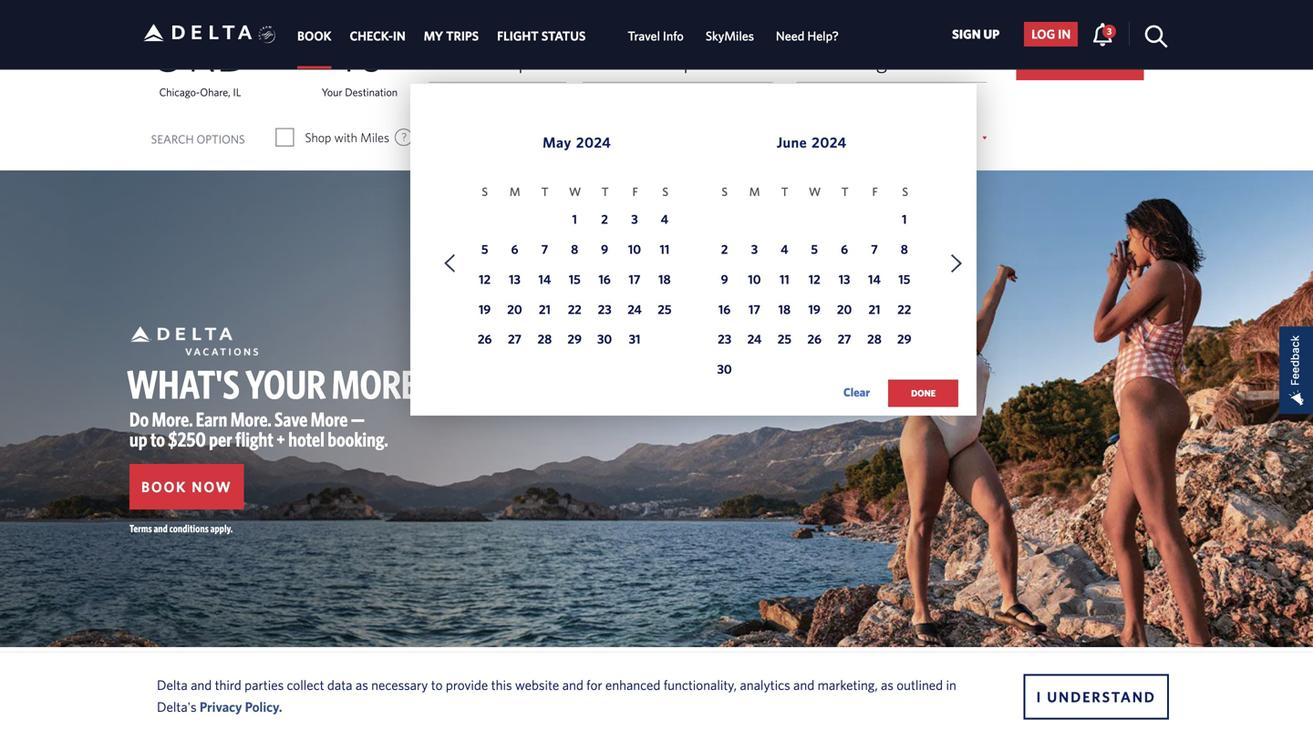 Task type: locate. For each thing, give the bounding box(es) containing it.
search inside button
[[1049, 49, 1112, 66]]

0 horizontal spatial 10 link
[[623, 240, 647, 263]]

0 horizontal spatial as
[[356, 677, 368, 693]]

1 15 link from the left
[[563, 269, 587, 293]]

0 horizontal spatial 18
[[659, 272, 671, 287]]

1 horizontal spatial 24
[[748, 332, 762, 347]]

0 horizontal spatial 2
[[601, 212, 608, 227]]

sign up link
[[945, 22, 1007, 46]]

1 vertical spatial to
[[431, 677, 443, 693]]

flight
[[235, 428, 274, 451]]

privacy policy. link
[[200, 699, 282, 715]]

1 22 from the left
[[568, 302, 582, 317]]

1 26 link from the left
[[473, 329, 497, 353]]

15 for second 15 link from right
[[569, 272, 581, 287]]

29 left 31
[[568, 332, 582, 347]]

1 13 from the left
[[509, 272, 521, 287]]

25 for bottommost 25 link
[[778, 332, 792, 347]]

2 14 from the left
[[869, 272, 881, 287]]

2 21 link from the left
[[863, 299, 887, 323]]

1 horizontal spatial 2024
[[812, 134, 847, 151]]

0 horizontal spatial 8
[[571, 242, 579, 257]]

28 link up clear button at bottom
[[863, 329, 887, 353]]

and left third in the bottom left of the page
[[191, 677, 212, 693]]

book now
[[141, 479, 232, 495]]

book
[[297, 28, 332, 43], [141, 479, 187, 495]]

0 horizontal spatial 14 link
[[533, 269, 557, 293]]

2 6 from the left
[[841, 242, 848, 257]]

0 horizontal spatial more.
[[152, 408, 193, 431]]

0 vertical spatial 4
[[661, 212, 669, 227]]

1 vertical spatial 11
[[780, 272, 790, 287]]

29
[[568, 332, 582, 347], [898, 332, 912, 347]]

0 horizontal spatial 21 link
[[533, 299, 557, 323]]

1 vertical spatial 17
[[749, 302, 761, 317]]

1 19 from the left
[[479, 302, 491, 317]]

2 22 from the left
[[898, 302, 912, 317]]

book for book
[[297, 28, 332, 43]]

analytics
[[740, 677, 791, 693]]

2 2024 from the left
[[812, 134, 847, 151]]

june
[[777, 134, 808, 151]]

search
[[1049, 49, 1112, 66], [151, 132, 194, 146]]

29 link left 31 link
[[563, 329, 587, 353]]

0 horizontal spatial 23
[[598, 302, 612, 317]]

1 horizontal spatial 28
[[868, 332, 882, 347]]

clear button
[[844, 379, 870, 406]]

1 horizontal spatial 4
[[781, 242, 789, 257]]

as right data
[[356, 677, 368, 693]]

1 vertical spatial 3
[[632, 212, 638, 227]]

mar
[[588, 48, 625, 74]]

13
[[509, 272, 521, 287], [839, 272, 851, 287]]

2 t from the left
[[602, 185, 609, 199]]

1 horizontal spatial 4 link
[[773, 240, 797, 263]]

17 link
[[623, 269, 647, 293], [743, 299, 767, 323]]

to for up
[[151, 428, 165, 451]]

passenger
[[814, 48, 905, 74]]

26
[[478, 332, 492, 347], [808, 332, 822, 347]]

in inside 'link'
[[393, 28, 406, 43]]

27 up '24?
[[508, 332, 522, 347]]

1 horizontal spatial m
[[750, 185, 760, 199]]

5 link
[[473, 240, 497, 263], [803, 240, 827, 263]]

more
[[311, 408, 348, 431]]

search down chicago-
[[151, 132, 194, 146]]

w for may
[[569, 185, 581, 199]]

2 more. from the left
[[231, 408, 272, 431]]

8 for 2nd the 8 link from right
[[571, 242, 579, 257]]

functionality,
[[664, 677, 737, 693]]

27 link up '24?
[[503, 329, 527, 353]]

1 28 link from the left
[[533, 329, 557, 353]]

0 horizontal spatial 9
[[601, 242, 609, 257]]

1 horizontal spatial 15 link
[[893, 269, 917, 293]]

0 vertical spatial search
[[1049, 49, 1112, 66]]

2 26 link from the left
[[803, 329, 827, 353]]

to inside do more. earn more. save more — up to $250 per flight + hotel booking.
[[151, 428, 165, 451]]

in right log
[[1059, 26, 1071, 41]]

17 for leftmost 17 link
[[629, 272, 641, 287]]

20 link up clear button at bottom
[[833, 299, 857, 323]]

2 28 from the left
[[868, 332, 882, 347]]

2 15 from the left
[[899, 272, 911, 287]]

2 horizontal spatial 3
[[1108, 26, 1112, 36]]

1 15 from the left
[[569, 272, 581, 287]]

19 link
[[473, 299, 497, 323], [803, 299, 827, 323]]

enhanced
[[606, 677, 661, 693]]

1
[[802, 48, 809, 74], [572, 212, 577, 227], [902, 212, 907, 227]]

1 horizontal spatial search
[[1049, 49, 1112, 66]]

2 as from the left
[[881, 677, 894, 693]]

15 for 2nd 15 link
[[899, 272, 911, 287]]

2 5 link from the left
[[803, 240, 827, 263]]

2024
[[576, 134, 611, 151], [812, 134, 847, 151]]

10
[[628, 242, 641, 257], [748, 272, 761, 287]]

0 horizontal spatial search
[[151, 132, 194, 146]]

0 horizontal spatial 6 link
[[503, 240, 527, 263]]

2 13 from the left
[[839, 272, 851, 287]]

check-in
[[350, 28, 406, 43]]

28 link left 31 link
[[533, 329, 557, 353]]

delta's
[[157, 699, 197, 715]]

2 13 link from the left
[[833, 269, 857, 293]]

1 19 link from the left
[[473, 299, 497, 323]]

2 15 link from the left
[[893, 269, 917, 293]]

book now link
[[130, 464, 244, 510]]

27 link up clear button at bottom
[[833, 329, 857, 353]]

0 vertical spatial 25
[[658, 302, 672, 317]]

book inside tab list
[[297, 28, 332, 43]]

1 2024 from the left
[[576, 134, 611, 151]]

data
[[327, 677, 353, 693]]

1 horizontal spatial 8
[[901, 242, 909, 257]]

0 horizontal spatial 29 link
[[563, 329, 587, 353]]

2 5 from the left
[[811, 242, 818, 257]]

t down june
[[782, 185, 789, 199]]

2 27 from the left
[[838, 332, 852, 347]]

check-in link
[[350, 19, 406, 52]]

1 12 from the left
[[479, 272, 491, 287]]

1 horizontal spatial 22
[[898, 302, 912, 317]]

11
[[660, 242, 670, 257], [780, 272, 790, 287]]

1 vertical spatial book
[[141, 479, 187, 495]]

2 29 from the left
[[898, 332, 912, 347]]

1 inside field
[[802, 48, 809, 74]]

20 up '24?
[[507, 302, 522, 317]]

2 horizontal spatial 7
[[871, 242, 878, 257]]

My dates are flexible checkbox
[[603, 129, 619, 147]]

1 horizontal spatial 19
[[809, 302, 821, 317]]

1 5 from the left
[[482, 242, 488, 257]]

30
[[598, 332, 612, 347], [717, 362, 732, 377]]

1 horizontal spatial 3
[[751, 242, 758, 257]]

in left '24?
[[424, 361, 454, 407]]

1 horizontal spatial 23
[[718, 332, 732, 347]]

tab list
[[288, 0, 850, 69]]

2 19 from the left
[[809, 302, 821, 317]]

1 f from the left
[[633, 185, 638, 199]]

1 for 1 passenger
[[802, 48, 809, 74]]

17 for right 17 link
[[749, 302, 761, 317]]

1 27 link from the left
[[503, 329, 527, 353]]

27 for first 27 link from the right
[[838, 332, 852, 347]]

calendar expanded, use arrow keys to select date application
[[411, 84, 977, 427]]

0 horizontal spatial 13 link
[[503, 269, 527, 293]]

23
[[598, 302, 612, 317], [718, 332, 732, 347]]

0 vertical spatial 9 link
[[593, 240, 617, 263]]

22 for 1st 22 link from right
[[898, 302, 912, 317]]

25 for leftmost 25 link
[[658, 302, 672, 317]]

7 for second the 7 link from the right
[[542, 242, 548, 257]]

12
[[479, 272, 491, 287], [809, 272, 821, 287]]

0 horizontal spatial 11
[[660, 242, 670, 257]]

2 horizontal spatial 1
[[902, 212, 907, 227]]

t down june 2024 at the top right of the page
[[842, 185, 849, 199]]

29 up done
[[898, 332, 912, 347]]

2 m from the left
[[750, 185, 760, 199]]

30 link
[[593, 329, 617, 353], [713, 359, 737, 383]]

1 14 from the left
[[539, 272, 551, 287]]

0 vertical spatial to
[[151, 428, 165, 451]]

0 horizontal spatial book
[[141, 479, 187, 495]]

2 vertical spatial 3 link
[[743, 240, 767, 263]]

0 horizontal spatial 13
[[509, 272, 521, 287]]

0 horizontal spatial 4
[[661, 212, 669, 227]]

il
[[233, 86, 241, 99]]

2024 for june 2024
[[812, 134, 847, 151]]

book up the terms and conditions apply.
[[141, 479, 187, 495]]

tab list containing book
[[288, 0, 850, 69]]

what's
[[127, 361, 240, 407]]

Shop with Miles checkbox
[[277, 129, 293, 147]]

1 horizontal spatial 10
[[748, 272, 761, 287]]

27 up clear button at bottom
[[838, 332, 852, 347]]

log in
[[1032, 26, 1071, 41]]

2 14 link from the left
[[863, 269, 887, 293]]

20 link up '24?
[[503, 299, 527, 323]]

1 w from the left
[[569, 185, 581, 199]]

16 link
[[593, 269, 617, 293], [713, 299, 737, 323]]

1 5 link from the left
[[473, 240, 497, 263]]

1 horizontal spatial 25 link
[[773, 329, 797, 353]]

in left my
[[393, 28, 406, 43]]

1 m from the left
[[510, 185, 520, 199]]

0 vertical spatial 11 link
[[653, 240, 677, 263]]

1 13 link from the left
[[503, 269, 527, 293]]

search down log in button
[[1049, 49, 1112, 66]]

1 vertical spatial 4 link
[[773, 240, 797, 263]]

1 horizontal spatial 5 link
[[803, 240, 827, 263]]

0 horizontal spatial 24 link
[[623, 299, 647, 323]]

2
[[601, 212, 608, 227], [721, 242, 728, 257]]

2 26 from the left
[[808, 332, 822, 347]]

in
[[1059, 26, 1071, 41], [946, 677, 957, 693]]

book right skyteam image
[[297, 28, 332, 43]]

1 horizontal spatial 30 link
[[713, 359, 737, 383]]

2 link
[[593, 210, 617, 233], [713, 240, 737, 263]]

1 horizontal spatial 11 link
[[773, 269, 797, 293]]

1 6 link from the left
[[503, 240, 527, 263]]

privacy policy.
[[200, 699, 282, 715]]

0 horizontal spatial 28
[[538, 332, 552, 347]]

28 for first 28 link from right
[[868, 332, 882, 347]]

28
[[538, 332, 552, 347], [868, 332, 882, 347]]

to left 'provide'
[[431, 677, 443, 693]]

20 link
[[503, 299, 527, 323], [833, 299, 857, 323]]

2 w from the left
[[809, 185, 821, 199]]

understand
[[1047, 689, 1157, 706]]

18 for the right the 18 link
[[779, 302, 791, 317]]

i
[[1037, 689, 1043, 706]]

1 horizontal spatial 29
[[898, 332, 912, 347]]

26 link
[[473, 329, 497, 353], [803, 329, 827, 353]]

to inside delta and third parties collect data as necessary to provide this website and for enhanced functionality, analytics and marketing, as outlined in delta's
[[431, 677, 443, 693]]

2 vertical spatial 3
[[751, 242, 758, 257]]

1 passenger
[[802, 48, 905, 74]]

1 21 from the left
[[539, 302, 551, 317]]

2024 right june
[[812, 134, 847, 151]]

0 vertical spatial 3
[[1108, 26, 1112, 36]]

1 horizontal spatial 1 link
[[893, 210, 917, 233]]

10 for 10 link to the right
[[748, 272, 761, 287]]

0 vertical spatial 23 link
[[593, 299, 617, 323]]

2 20 link from the left
[[833, 299, 857, 323]]

28 for 2nd 28 link from right
[[538, 332, 552, 347]]

2 s from the left
[[663, 185, 669, 199]]

1 12 link from the left
[[473, 269, 497, 293]]

20 up clear button at bottom
[[837, 302, 852, 317]]

11 link
[[653, 240, 677, 263], [773, 269, 797, 293]]

search for search options
[[151, 132, 194, 146]]

w down "may 2024"
[[569, 185, 581, 199]]

delta air lines image
[[143, 4, 253, 61]]

1 vertical spatial 2
[[721, 242, 728, 257]]

hotel
[[289, 428, 325, 451]]

0 horizontal spatial 20 link
[[503, 299, 527, 323]]

t down my dates are flexible option
[[602, 185, 609, 199]]

0 horizontal spatial 12 link
[[473, 269, 497, 293]]

2 for top 2 link
[[601, 212, 608, 227]]

27 for first 27 link from left
[[508, 332, 522, 347]]

0 vertical spatial 17 link
[[623, 269, 647, 293]]

parties
[[245, 677, 284, 693]]

0 horizontal spatial 11 link
[[653, 240, 677, 263]]

0 vertical spatial 24
[[628, 302, 642, 317]]

0 vertical spatial 25 link
[[653, 299, 677, 323]]

1 vertical spatial 18 link
[[773, 299, 797, 323]]

0 vertical spatial 17
[[629, 272, 641, 287]]

1 horizontal spatial in
[[1059, 26, 1071, 41]]

1 14 link from the left
[[533, 269, 557, 293]]

2024 right may
[[576, 134, 611, 151]]

more. right 'do'
[[152, 408, 193, 431]]

0 horizontal spatial 23 link
[[593, 299, 617, 323]]

1 horizontal spatial 2 link
[[713, 240, 737, 263]]

delta
[[157, 677, 188, 693]]

0 horizontal spatial 7 link
[[533, 240, 557, 263]]

0 horizontal spatial 21
[[539, 302, 551, 317]]

13 for 2nd 13 link from the right
[[509, 272, 521, 287]]

and right analytics
[[794, 677, 815, 693]]

to your destination
[[322, 22, 398, 99]]

0 horizontal spatial 15
[[569, 272, 581, 287]]

and left "for"
[[563, 677, 584, 693]]

1 more. from the left
[[152, 408, 193, 431]]

1 horizontal spatial 25
[[778, 332, 792, 347]]

terms
[[130, 523, 152, 535]]

1 7 link from the left
[[533, 240, 557, 263]]

2 29 link from the left
[[893, 329, 917, 353]]

28 up clear button at bottom
[[868, 332, 882, 347]]

0 horizontal spatial f
[[633, 185, 638, 199]]

4 t from the left
[[842, 185, 849, 199]]

1 26 from the left
[[478, 332, 492, 347]]

t down may
[[542, 185, 549, 199]]

3 t from the left
[[782, 185, 789, 199]]

22 link
[[563, 299, 587, 323], [893, 299, 917, 323]]

in right 'outlined'
[[946, 677, 957, 693]]

1 for 1st '1' link from the right
[[902, 212, 907, 227]]

trip
[[496, 48, 530, 74]]

more. left +
[[231, 408, 272, 431]]

to right 'up'
[[151, 428, 165, 451]]

none text field inside book tab panel
[[583, 40, 773, 83]]

2 20 from the left
[[837, 302, 852, 317]]

1 horizontal spatial 5
[[811, 242, 818, 257]]

1 28 from the left
[[538, 332, 552, 347]]

0 horizontal spatial in
[[946, 677, 957, 693]]

search button
[[1017, 35, 1144, 80]]

1 vertical spatial in
[[424, 361, 454, 407]]

25 link
[[653, 299, 677, 323], [773, 329, 797, 353]]

1 vertical spatial 10 link
[[743, 269, 767, 293]]

0 vertical spatial 23
[[598, 302, 612, 317]]

more.
[[152, 408, 193, 431], [231, 408, 272, 431]]

2 8 from the left
[[901, 242, 909, 257]]

5 for second 5 link from right
[[482, 242, 488, 257]]

0 horizontal spatial 22
[[568, 302, 582, 317]]

27 link
[[503, 329, 527, 353], [833, 329, 857, 353]]

as left 'outlined'
[[881, 677, 894, 693]]

None text field
[[583, 40, 773, 83]]

14 link
[[533, 269, 557, 293], [863, 269, 887, 293]]

my trips link
[[424, 19, 479, 52]]

0 horizontal spatial 27
[[508, 332, 522, 347]]

0 vertical spatial in
[[393, 28, 406, 43]]

2 8 link from the left
[[893, 240, 917, 263]]

flight
[[497, 28, 539, 43]]

2 f from the left
[[873, 185, 878, 199]]

29 link up done
[[893, 329, 917, 353]]

2 6 link from the left
[[833, 240, 857, 263]]

3 for 3 link to the middle
[[632, 212, 638, 227]]

1 horizontal spatial 30
[[717, 362, 732, 377]]

0 horizontal spatial 6
[[511, 242, 519, 257]]

terms and conditions apply.
[[130, 523, 233, 535]]

6 link
[[503, 240, 527, 263], [833, 240, 857, 263]]

w down june 2024 at the top right of the page
[[809, 185, 821, 199]]

20 for 1st the 20 'link' from the left
[[507, 302, 522, 317]]

28 left 31
[[538, 332, 552, 347]]

1 8 from the left
[[571, 242, 579, 257]]

1 horizontal spatial 12 link
[[803, 269, 827, 293]]

1 27 from the left
[[508, 332, 522, 347]]

0 vertical spatial 18
[[659, 272, 671, 287]]

1 29 link from the left
[[563, 329, 587, 353]]

1 20 from the left
[[507, 302, 522, 317]]

18
[[659, 272, 671, 287], [779, 302, 791, 317]]

2 28 link from the left
[[863, 329, 887, 353]]



Task type: describe. For each thing, give the bounding box(es) containing it.
0 vertical spatial 4 link
[[653, 210, 677, 233]]

1 horizontal spatial 16
[[719, 302, 731, 317]]

31
[[629, 332, 641, 347]]

1 vertical spatial 24
[[748, 332, 762, 347]]

outlined
[[897, 677, 943, 693]]

1 6 from the left
[[511, 242, 519, 257]]

22 for 2nd 22 link from the right
[[568, 302, 582, 317]]

1 Passenger field
[[797, 40, 987, 83]]

w for june
[[809, 185, 821, 199]]

2 27 link from the left
[[833, 329, 857, 353]]

8 for second the 8 link from left
[[901, 242, 909, 257]]

and right terms
[[154, 523, 168, 535]]

in inside button
[[1059, 26, 1071, 41]]

1 29 from the left
[[568, 332, 582, 347]]

0 vertical spatial 3 link
[[1092, 22, 1117, 45]]

to
[[335, 22, 385, 82]]

m for may
[[510, 185, 520, 199]]

4 for the topmost 4 link
[[661, 212, 669, 227]]

0 vertical spatial 30
[[598, 332, 612, 347]]

log in button
[[1025, 22, 1078, 46]]

more
[[332, 361, 418, 407]]

search options
[[151, 132, 245, 146]]

refundable fares
[[467, 130, 556, 145]]

1 vertical spatial 30 link
[[713, 359, 737, 383]]

1 20 link from the left
[[503, 299, 527, 323]]

done button
[[889, 380, 959, 408]]

policy.
[[245, 699, 282, 715]]

3 s from the left
[[722, 185, 728, 199]]

book link
[[297, 19, 332, 52]]

2 12 link from the left
[[803, 269, 827, 293]]

1 s from the left
[[482, 185, 488, 199]]

26 for second 26 link from right
[[478, 332, 492, 347]]

travel
[[628, 28, 660, 43]]

0 vertical spatial 9
[[630, 48, 643, 74]]

need
[[776, 28, 805, 43]]

in inside delta and third parties collect data as necessary to provide this website and for enhanced functionality, analytics and marketing, as outlined in delta's
[[946, 677, 957, 693]]

1 vertical spatial 9 link
[[713, 269, 737, 293]]

5 for 1st 5 link from the right
[[811, 242, 818, 257]]

f for june 2024
[[873, 185, 878, 199]]

10 for 10 link to the left
[[628, 242, 641, 257]]

skymiles
[[706, 28, 754, 43]]

0 horizontal spatial 25 link
[[653, 299, 677, 323]]

2 12 from the left
[[809, 272, 821, 287]]

travel info
[[628, 28, 684, 43]]

apr 7
[[669, 48, 719, 74]]

3 for the middle 3 link
[[751, 242, 758, 257]]

mar 9
[[588, 48, 643, 74]]

2 1 link from the left
[[893, 210, 917, 233]]

1 horizontal spatial 18 link
[[773, 299, 797, 323]]

collect
[[287, 677, 324, 693]]

1 horizontal spatial 7
[[708, 48, 719, 74]]

$250
[[168, 428, 206, 451]]

Round Trip field
[[429, 40, 567, 83]]

destination
[[345, 86, 398, 99]]

log
[[1032, 26, 1056, 41]]

sign up
[[953, 26, 1000, 41]]

ord chicago-ohare, il
[[149, 22, 251, 99]]

june 2024
[[777, 134, 847, 151]]

0 vertical spatial 24 link
[[623, 299, 647, 323]]

flight status link
[[497, 19, 586, 52]]

may 2024
[[543, 134, 611, 151]]

apr
[[669, 48, 703, 74]]

1 t from the left
[[542, 185, 549, 199]]

up
[[984, 26, 1000, 41]]

book for book now
[[141, 479, 187, 495]]

13 for first 13 link from right
[[839, 272, 851, 287]]

apply.
[[210, 523, 233, 535]]

1 vertical spatial 2 link
[[713, 240, 737, 263]]

my trips
[[424, 28, 479, 43]]

2 22 link from the left
[[893, 299, 917, 323]]

1 vertical spatial 11 link
[[773, 269, 797, 293]]

my
[[424, 28, 443, 43]]

0 horizontal spatial 17 link
[[623, 269, 647, 293]]

to for necessary
[[431, 677, 443, 693]]

31 link
[[623, 329, 647, 353]]

2 for bottommost 2 link
[[721, 242, 728, 257]]

delta and third parties collect data as necessary to provide this website and for enhanced functionality, analytics and marketing, as outlined in delta's
[[157, 677, 957, 715]]

1 as from the left
[[356, 677, 368, 693]]

options
[[197, 132, 245, 146]]

sign
[[953, 26, 981, 41]]

1 vertical spatial 16 link
[[713, 299, 737, 323]]

0 vertical spatial 2 link
[[593, 210, 617, 233]]

1 horizontal spatial 3 link
[[743, 240, 767, 263]]

f for may 2024
[[633, 185, 638, 199]]

7 for 1st the 7 link from the right
[[871, 242, 878, 257]]

save
[[275, 408, 308, 431]]

2 7 link from the left
[[863, 240, 887, 263]]

up
[[130, 428, 148, 451]]

chicago-
[[159, 86, 200, 99]]

for
[[587, 677, 603, 693]]

i understand
[[1037, 689, 1157, 706]]

check-
[[350, 28, 393, 43]]

search for search
[[1049, 49, 1112, 66]]

1 horizontal spatial 11
[[780, 272, 790, 287]]

1 horizontal spatial 24 link
[[743, 329, 767, 353]]

1 for 1st '1' link
[[572, 212, 577, 227]]

1 21 link from the left
[[533, 299, 557, 323]]

1 vertical spatial 3 link
[[623, 210, 647, 233]]

shop
[[305, 130, 332, 145]]

help?
[[808, 28, 839, 43]]

1 22 link from the left
[[563, 299, 587, 323]]

third
[[215, 677, 242, 693]]

status
[[542, 28, 586, 43]]

1 8 link from the left
[[563, 240, 587, 263]]

now
[[192, 479, 232, 495]]

2 21 from the left
[[869, 302, 881, 317]]

marketing,
[[818, 677, 878, 693]]

0 vertical spatial 16 link
[[593, 269, 617, 293]]

m for june
[[750, 185, 760, 199]]

i understand button
[[1024, 675, 1169, 720]]

1 horizontal spatial 10 link
[[743, 269, 767, 293]]

provide
[[446, 677, 488, 693]]

skymiles link
[[706, 19, 754, 52]]

0 vertical spatial 18 link
[[653, 269, 677, 293]]

need help?
[[776, 28, 839, 43]]

ord
[[149, 22, 251, 82]]

0 vertical spatial 16
[[599, 272, 611, 287]]

website
[[515, 677, 559, 693]]

2 19 link from the left
[[803, 299, 827, 323]]

1 vertical spatial 30
[[717, 362, 732, 377]]

miles
[[360, 130, 390, 145]]

2024 for may 2024
[[576, 134, 611, 151]]

ohare,
[[200, 86, 231, 99]]

4 s from the left
[[903, 185, 909, 199]]

+
[[277, 428, 285, 451]]

1 vertical spatial 25 link
[[773, 329, 797, 353]]

flight status
[[497, 28, 586, 43]]

shop with miles
[[305, 130, 390, 145]]

0 vertical spatial 11
[[660, 242, 670, 257]]

1 vertical spatial 9
[[601, 242, 609, 257]]

necessary
[[371, 677, 428, 693]]

round trip
[[433, 48, 530, 74]]

what's your more in '24? link
[[127, 361, 519, 407]]

trips
[[446, 28, 479, 43]]

refundable
[[467, 130, 526, 145]]

booking.
[[328, 428, 388, 451]]

travel info link
[[628, 19, 684, 52]]

delta vacations logo image
[[130, 326, 258, 356]]

your
[[322, 86, 343, 99]]

your
[[246, 361, 326, 407]]

20 for first the 20 'link' from the right
[[837, 302, 852, 317]]

18 for the top the 18 link
[[659, 272, 671, 287]]

0 horizontal spatial 9 link
[[593, 240, 617, 263]]

1 vertical spatial 23
[[718, 332, 732, 347]]

with
[[334, 130, 357, 145]]

1 vertical spatial 23 link
[[713, 329, 737, 353]]

info
[[663, 28, 684, 43]]

skyteam image
[[259, 6, 276, 63]]

26 for second 26 link
[[808, 332, 822, 347]]

1 horizontal spatial 17 link
[[743, 299, 767, 323]]

book tab panel
[[0, 0, 1314, 427]]

2 horizontal spatial 9
[[721, 272, 729, 287]]

0 vertical spatial 30 link
[[593, 329, 617, 353]]

1 1 link from the left
[[563, 210, 587, 233]]

may
[[543, 134, 572, 151]]

0 horizontal spatial 24
[[628, 302, 642, 317]]

done
[[912, 388, 936, 399]]

need help? link
[[776, 19, 839, 52]]

4 for 4 link to the right
[[781, 242, 789, 257]]

fares
[[529, 130, 556, 145]]

do
[[130, 408, 149, 431]]

earn
[[196, 408, 228, 431]]

conditions
[[169, 523, 209, 535]]



Task type: vqa. For each thing, say whether or not it's contained in the screenshot.
leftmost THE AND
no



